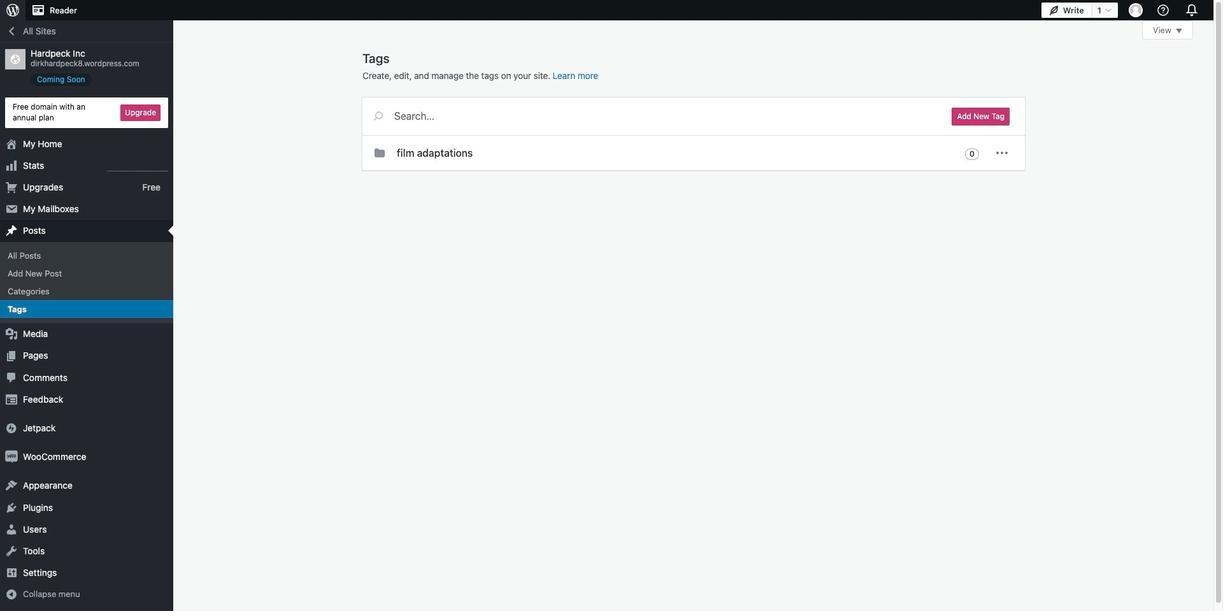 Task type: vqa. For each thing, say whether or not it's contained in the screenshot.
Highest hourly views 0 image
yes



Task type: describe. For each thing, give the bounding box(es) containing it.
help image
[[1156, 3, 1171, 18]]

closed image
[[1177, 29, 1183, 33]]

manage your notifications image
[[1184, 1, 1201, 19]]



Task type: locate. For each thing, give the bounding box(es) containing it.
main content
[[363, 20, 1194, 171]]

open search image
[[363, 108, 395, 124]]

None search field
[[363, 98, 937, 134]]

toggle menu image
[[995, 145, 1010, 161]]

img image
[[5, 451, 18, 464]]

my profile image
[[1129, 3, 1143, 17]]

film adaptations image
[[372, 145, 388, 161]]

Search search field
[[395, 98, 937, 134]]

highest hourly views 0 image
[[108, 163, 168, 171]]

manage your sites image
[[5, 3, 20, 18]]



